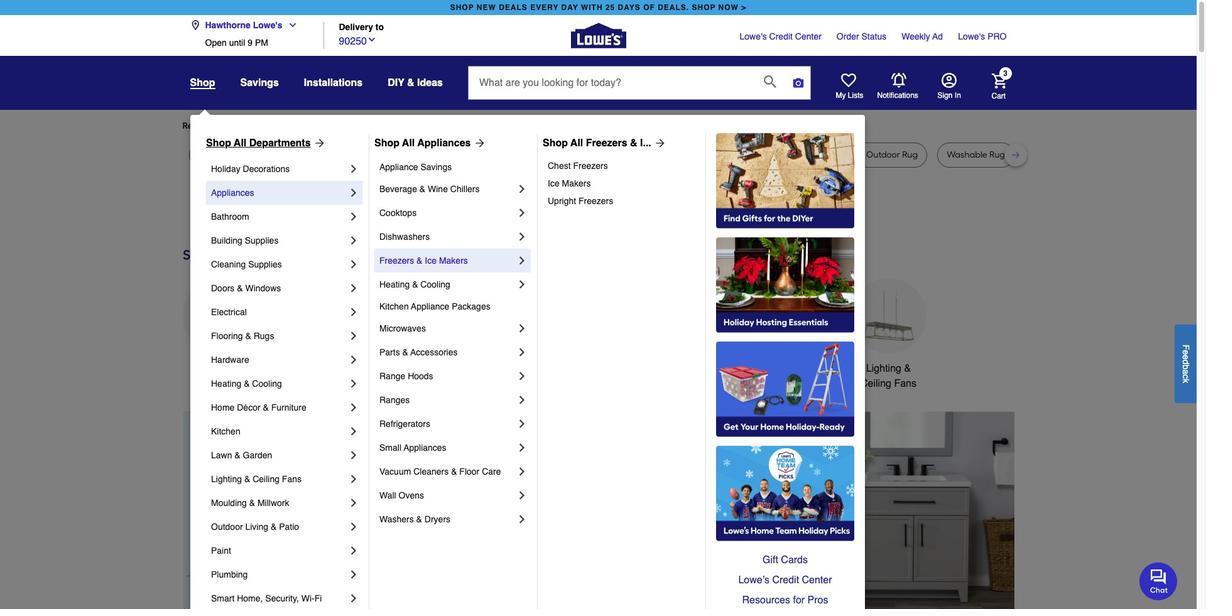 Task type: vqa. For each thing, say whether or not it's contained in the screenshot.
Hawthorne
yes



Task type: locate. For each thing, give the bounding box(es) containing it.
suggestions
[[344, 121, 394, 131]]

0 vertical spatial heating & cooling link
[[380, 273, 516, 297]]

cooling for heating & cooling link to the right
[[421, 280, 451, 290]]

roth
[[539, 150, 558, 160], [666, 150, 684, 160]]

holiday decorations
[[211, 164, 290, 174]]

0 vertical spatial appliance
[[380, 162, 418, 172]]

center for lowe's credit center
[[802, 575, 833, 586]]

home inside button
[[795, 363, 822, 375]]

0 horizontal spatial makers
[[439, 256, 468, 266]]

chevron right image for holiday decorations
[[348, 163, 360, 175]]

heating & cooling up décor
[[211, 379, 282, 389]]

lowe's home team holiday picks. image
[[717, 446, 855, 542]]

1 vertical spatial fans
[[282, 475, 302, 485]]

decorations for holiday
[[243, 164, 290, 174]]

1 horizontal spatial fans
[[895, 378, 917, 390]]

shop
[[206, 138, 231, 149], [375, 138, 400, 149], [543, 138, 568, 149]]

shop all departments link
[[206, 136, 326, 151]]

2 arrow right image from the left
[[652, 137, 667, 150]]

smart for smart home, security, wi-fi
[[211, 594, 235, 604]]

2 all from the left
[[402, 138, 415, 149]]

and for allen and roth area rug
[[521, 150, 537, 160]]

decorations inside holiday decorations link
[[243, 164, 290, 174]]

plumbing
[[211, 570, 248, 580]]

center for lowe's credit center
[[796, 31, 822, 41]]

shop inside shop all departments link
[[206, 138, 231, 149]]

1 horizontal spatial savings
[[421, 162, 452, 172]]

& for "lawn & garden" link
[[235, 451, 241, 461]]

1 roth from the left
[[539, 150, 558, 160]]

0 vertical spatial decorations
[[243, 164, 290, 174]]

chevron right image for heating & cooling
[[516, 278, 529, 291]]

0 vertical spatial heating & cooling
[[380, 280, 451, 290]]

every
[[531, 3, 559, 12]]

find gifts for the diyer. image
[[717, 133, 855, 229]]

heating & cooling link
[[380, 273, 516, 297], [211, 372, 348, 396]]

chevron right image for kitchen
[[348, 426, 360, 438]]

1 horizontal spatial area
[[560, 150, 579, 160]]

chevron right image for freezers & ice makers
[[516, 255, 529, 267]]

fi
[[315, 594, 322, 604]]

care
[[482, 467, 501, 477]]

makers down chest freezers
[[562, 179, 591, 189]]

ovens
[[399, 491, 424, 501]]

allen down i...
[[625, 150, 645, 160]]

3 shop from the left
[[543, 138, 568, 149]]

lowe's for lowe's pro
[[959, 31, 986, 41]]

1 horizontal spatial home
[[795, 363, 822, 375]]

1 vertical spatial decorations
[[385, 378, 438, 390]]

& for heating & cooling link to the right
[[412, 280, 418, 290]]

home décor & furniture link
[[211, 396, 348, 420]]

lawn
[[211, 451, 232, 461]]

hardware
[[211, 355, 249, 365]]

1 vertical spatial heating & cooling
[[211, 379, 282, 389]]

None search field
[[468, 66, 811, 111]]

heating
[[380, 280, 410, 290], [211, 379, 242, 389]]

arrow right image for shop all freezers & i...
[[652, 137, 667, 150]]

lowe's left pro
[[959, 31, 986, 41]]

all down recommended searches for you
[[234, 138, 247, 149]]

credit up resources for pros link on the right bottom of page
[[773, 575, 800, 586]]

sign in
[[938, 91, 962, 100]]

0 vertical spatial lighting & ceiling fans
[[861, 363, 917, 390]]

2 horizontal spatial lowe's
[[959, 31, 986, 41]]

1 horizontal spatial kitchen
[[380, 302, 409, 312]]

chevron right image for vacuum cleaners & floor care
[[516, 466, 529, 478]]

my lists
[[836, 91, 864, 100]]

25
[[606, 3, 615, 12]]

savings up the wine
[[421, 162, 452, 172]]

1 horizontal spatial arrow right image
[[652, 137, 667, 150]]

for for suggestions
[[395, 121, 407, 131]]

1 all from the left
[[234, 138, 247, 149]]

e
[[1182, 350, 1192, 355], [1182, 355, 1192, 360]]

0 vertical spatial kitchen
[[380, 302, 409, 312]]

wall ovens link
[[380, 484, 516, 508]]

0 vertical spatial fans
[[895, 378, 917, 390]]

0 horizontal spatial you
[[297, 121, 312, 131]]

shop left new
[[450, 3, 474, 12]]

0 horizontal spatial decorations
[[243, 164, 290, 174]]

cooling
[[421, 280, 451, 290], [252, 379, 282, 389]]

all for freezers
[[571, 138, 583, 149]]

more
[[322, 121, 342, 131]]

6 rug from the left
[[686, 150, 702, 160]]

1 horizontal spatial all
[[402, 138, 415, 149]]

rug
[[198, 150, 214, 160], [259, 150, 274, 160], [277, 150, 292, 160], [342, 150, 358, 160], [581, 150, 597, 160], [686, 150, 702, 160], [794, 150, 810, 160], [903, 150, 918, 160], [990, 150, 1006, 160]]

small appliances link
[[380, 436, 516, 460]]

supplies up windows
[[248, 260, 282, 270]]

e up b
[[1182, 355, 1192, 360]]

fans inside button
[[895, 378, 917, 390]]

area rug
[[321, 150, 358, 160]]

all up chest freezers
[[571, 138, 583, 149]]

0 horizontal spatial smart
[[211, 594, 235, 604]]

appliance down furniture
[[380, 162, 418, 172]]

& for 'flooring & rugs' link
[[245, 331, 251, 341]]

allen for allen and roth area rug
[[499, 150, 519, 160]]

bathroom
[[211, 212, 249, 222], [676, 363, 720, 375]]

gift
[[763, 555, 779, 566]]

beverage
[[380, 184, 417, 194]]

1 horizontal spatial bathroom
[[676, 363, 720, 375]]

0 vertical spatial lighting
[[867, 363, 902, 375]]

gift cards
[[763, 555, 808, 566]]

chevron right image for ranges
[[516, 394, 529, 407]]

1 vertical spatial credit
[[773, 575, 800, 586]]

rug rug
[[259, 150, 292, 160]]

1 horizontal spatial decorations
[[385, 378, 438, 390]]

freezers down ice makers link
[[579, 196, 614, 206]]

1 vertical spatial cooling
[[252, 379, 282, 389]]

25 days of deals. don't miss deals every day. same-day delivery on in-stock orders placed by 2 p m. image
[[183, 412, 386, 610]]

chevron right image for plumbing
[[348, 569, 360, 581]]

3 area from the left
[[773, 150, 792, 160]]

heating & cooling
[[380, 280, 451, 290], [211, 379, 282, 389]]

upright freezers link
[[548, 192, 697, 210]]

appliance up microwaves link
[[411, 302, 450, 312]]

0 horizontal spatial all
[[234, 138, 247, 149]]

0 vertical spatial ice
[[548, 179, 560, 189]]

supplies for cleaning supplies
[[248, 260, 282, 270]]

1 vertical spatial heating
[[211, 379, 242, 389]]

0 horizontal spatial and
[[521, 150, 537, 160]]

kitchen inside button
[[471, 363, 504, 375]]

0 horizontal spatial heating & cooling link
[[211, 372, 348, 396]]

0 horizontal spatial shop
[[450, 3, 474, 12]]

1 horizontal spatial cooling
[[421, 280, 451, 290]]

more suggestions for you
[[322, 121, 423, 131]]

1 allen from the left
[[499, 150, 519, 160]]

holiday hosting essentials. image
[[717, 238, 855, 333]]

roth up ice makers link
[[666, 150, 684, 160]]

center left order
[[796, 31, 822, 41]]

& for lighting & ceiling fans link on the left bottom of the page
[[244, 475, 250, 485]]

2 shop from the left
[[375, 138, 400, 149]]

shop down more suggestions for you link
[[375, 138, 400, 149]]

1 shop from the left
[[206, 138, 231, 149]]

heating down 'hardware'
[[211, 379, 242, 389]]

decorations down rug rug
[[243, 164, 290, 174]]

washable rug
[[947, 150, 1006, 160]]

0 horizontal spatial arrow right image
[[471, 137, 486, 150]]

arrow right image inside the shop all appliances link
[[471, 137, 486, 150]]

0 horizontal spatial washable
[[730, 150, 771, 160]]

arrow right image inside shop all freezers & i... 'link'
[[652, 137, 667, 150]]

& inside 'link'
[[451, 467, 457, 477]]

2 allen from the left
[[625, 150, 645, 160]]

holiday decorations link
[[211, 157, 348, 181]]

home
[[795, 363, 822, 375], [211, 403, 235, 413]]

3 all from the left
[[571, 138, 583, 149]]

for up departments
[[284, 121, 295, 131]]

0 horizontal spatial fans
[[282, 475, 302, 485]]

pm
[[255, 38, 268, 48]]

chevron right image for range hoods
[[516, 370, 529, 383]]

arrow right image up the chest freezers link
[[652, 137, 667, 150]]

gift cards link
[[717, 551, 855, 571]]

0 vertical spatial savings
[[240, 77, 279, 89]]

living
[[245, 522, 268, 532]]

0 vertical spatial cooling
[[421, 280, 451, 290]]

upright freezers
[[548, 196, 614, 206]]

kitchen left faucets
[[471, 363, 504, 375]]

cooling up home décor & furniture
[[252, 379, 282, 389]]

0 horizontal spatial allen
[[499, 150, 519, 160]]

chevron right image for cleaning supplies
[[348, 258, 360, 271]]

1 vertical spatial ceiling
[[253, 475, 280, 485]]

shop up allen and roth area rug
[[543, 138, 568, 149]]

kitchen up lawn on the left of page
[[211, 427, 241, 437]]

1 horizontal spatial roth
[[666, 150, 684, 160]]

5 rug from the left
[[581, 150, 597, 160]]

heating for heating & cooling link to the right
[[380, 280, 410, 290]]

decorations
[[243, 164, 290, 174], [385, 378, 438, 390]]

for up shop all appliances
[[395, 121, 407, 131]]

chevron right image for moulding & millwork
[[348, 497, 360, 510]]

upright
[[548, 196, 576, 206]]

2 roth from the left
[[666, 150, 684, 160]]

camera image
[[793, 77, 805, 89]]

heating down freezers & ice makers
[[380, 280, 410, 290]]

1 horizontal spatial heating
[[380, 280, 410, 290]]

appliances down flooring
[[196, 363, 245, 375]]

smart inside button
[[765, 363, 792, 375]]

lowe's up pm
[[253, 20, 283, 30]]

decorations for christmas
[[385, 378, 438, 390]]

sign
[[938, 91, 953, 100]]

cleaners
[[414, 467, 449, 477]]

weekly ad link
[[902, 30, 943, 43]]

center up pros
[[802, 575, 833, 586]]

1 horizontal spatial allen
[[625, 150, 645, 160]]

smart home
[[765, 363, 822, 375]]

heating & cooling link up furniture
[[211, 372, 348, 396]]

credit up search image
[[770, 31, 793, 41]]

1 vertical spatial ice
[[425, 256, 437, 266]]

arrow right image
[[471, 137, 486, 150], [652, 137, 667, 150]]

lighting & ceiling fans
[[861, 363, 917, 390], [211, 475, 302, 485]]

1 horizontal spatial for
[[395, 121, 407, 131]]

christmas decorations button
[[374, 278, 449, 392]]

all up furniture
[[402, 138, 415, 149]]

2 horizontal spatial kitchen
[[471, 363, 504, 375]]

allen right desk
[[499, 150, 519, 160]]

get your home holiday-ready. image
[[717, 342, 855, 437]]

freezers down the recommended searches for you 'heading'
[[586, 138, 628, 149]]

electrical link
[[211, 300, 348, 324]]

shop inside shop all freezers & i... 'link'
[[543, 138, 568, 149]]

1 horizontal spatial arrow right image
[[991, 522, 1004, 534]]

Search Query text field
[[469, 67, 754, 99]]

ice down dishwashers link
[[425, 256, 437, 266]]

1 horizontal spatial washable
[[947, 150, 988, 160]]

arrow left image
[[416, 522, 429, 534]]

and for allen and roth rug
[[647, 150, 663, 160]]

0 horizontal spatial lighting & ceiling fans
[[211, 475, 302, 485]]

0 horizontal spatial heating & cooling
[[211, 379, 282, 389]]

1 horizontal spatial lighting & ceiling fans
[[861, 363, 917, 390]]

chevron right image for microwaves
[[516, 322, 529, 335]]

0 vertical spatial supplies
[[245, 236, 279, 246]]

arrow right image
[[311, 137, 326, 150], [991, 522, 1004, 534]]

heating & cooling link up kitchen appliance packages
[[380, 273, 516, 297]]

my
[[836, 91, 846, 100]]

shop 25 days of deals by category image
[[183, 244, 1015, 266]]

vacuum
[[380, 467, 411, 477]]

desk
[[451, 150, 470, 160]]

heating & cooling down freezers & ice makers
[[380, 280, 451, 290]]

0 horizontal spatial lighting
[[211, 475, 242, 485]]

wine
[[428, 184, 448, 194]]

windows
[[245, 283, 281, 294]]

kitchen up microwaves
[[380, 302, 409, 312]]

chevron right image for refrigerators
[[516, 418, 529, 431]]

for left pros
[[793, 595, 805, 607]]

1 vertical spatial arrow right image
[[991, 522, 1004, 534]]

up to 40 percent off select vanities. plus, get free local delivery on select vanities. image
[[406, 412, 1015, 610]]

supplies for building supplies
[[245, 236, 279, 246]]

diy & ideas button
[[388, 72, 443, 94]]

lowe's down >
[[740, 31, 767, 41]]

1 horizontal spatial shop
[[375, 138, 400, 149]]

1 vertical spatial center
[[802, 575, 833, 586]]

0 horizontal spatial for
[[284, 121, 295, 131]]

0 horizontal spatial arrow right image
[[311, 137, 326, 150]]

all inside 'link'
[[571, 138, 583, 149]]

makers down dishwashers link
[[439, 256, 468, 266]]

0 vertical spatial arrow right image
[[311, 137, 326, 150]]

decorations down christmas
[[385, 378, 438, 390]]

2 area from the left
[[560, 150, 579, 160]]

1 horizontal spatial ceiling
[[861, 378, 892, 390]]

0 horizontal spatial bathroom
[[211, 212, 249, 222]]

0 horizontal spatial area
[[321, 150, 340, 160]]

2 you from the left
[[409, 121, 423, 131]]

1 vertical spatial heating & cooling link
[[211, 372, 348, 396]]

0 horizontal spatial shop
[[206, 138, 231, 149]]

1 horizontal spatial shop
[[692, 3, 716, 12]]

1 vertical spatial supplies
[[248, 260, 282, 270]]

cooling up kitchen appliance packages
[[421, 280, 451, 290]]

0 vertical spatial credit
[[770, 31, 793, 41]]

2 washable from the left
[[947, 150, 988, 160]]

arrow right image right desk
[[471, 137, 486, 150]]

0 horizontal spatial roth
[[539, 150, 558, 160]]

garden
[[243, 451, 272, 461]]

1 horizontal spatial you
[[409, 121, 423, 131]]

appliances inside button
[[196, 363, 245, 375]]

shop for shop all departments
[[206, 138, 231, 149]]

ice down chest
[[548, 179, 560, 189]]

0 horizontal spatial ceiling
[[253, 475, 280, 485]]

1 vertical spatial kitchen
[[471, 363, 504, 375]]

ceiling
[[861, 378, 892, 390], [253, 475, 280, 485]]

2 horizontal spatial all
[[571, 138, 583, 149]]

0 vertical spatial heating
[[380, 280, 410, 290]]

supplies up cleaning supplies
[[245, 236, 279, 246]]

ranges
[[380, 395, 410, 405]]

lighting
[[867, 363, 902, 375], [211, 475, 242, 485]]

washable for washable area rug
[[730, 150, 771, 160]]

fans
[[895, 378, 917, 390], [282, 475, 302, 485]]

you up shop all appliances
[[409, 121, 423, 131]]

0 horizontal spatial kitchen
[[211, 427, 241, 437]]

you for more suggestions for you
[[409, 121, 423, 131]]

0 vertical spatial makers
[[562, 179, 591, 189]]

chevron right image
[[348, 163, 360, 175], [348, 187, 360, 199], [516, 231, 529, 243], [516, 255, 529, 267], [348, 258, 360, 271], [348, 306, 360, 319], [348, 354, 360, 366], [348, 378, 360, 390], [516, 394, 529, 407], [348, 402, 360, 414], [516, 442, 529, 454], [348, 449, 360, 462], [516, 490, 529, 502], [516, 514, 529, 526], [348, 521, 360, 534], [348, 545, 360, 557]]

1 horizontal spatial lowe's
[[740, 31, 767, 41]]

9
[[248, 38, 253, 48]]

chevron right image for washers & dryers
[[516, 514, 529, 526]]

1 horizontal spatial smart
[[765, 363, 792, 375]]

shop up 5x8
[[206, 138, 231, 149]]

1 and from the left
[[521, 150, 537, 160]]

2 horizontal spatial shop
[[543, 138, 568, 149]]

0 vertical spatial smart
[[765, 363, 792, 375]]

decorations inside the christmas decorations button
[[385, 378, 438, 390]]

appliances up desk
[[418, 138, 471, 149]]

credit for lowe's
[[770, 31, 793, 41]]

all for departments
[[234, 138, 247, 149]]

lists
[[848, 91, 864, 100]]

holiday
[[211, 164, 241, 174]]

2 rug from the left
[[259, 150, 274, 160]]

& for washers & dryers link
[[416, 515, 422, 525]]

day
[[562, 3, 579, 12]]

shop all freezers & i... link
[[543, 136, 667, 151]]

washable for washable rug
[[947, 150, 988, 160]]

1 horizontal spatial lighting
[[867, 363, 902, 375]]

1 horizontal spatial and
[[647, 150, 663, 160]]

e up d
[[1182, 350, 1192, 355]]

appliances button
[[183, 278, 258, 376]]

8 rug from the left
[[903, 150, 918, 160]]

microwaves
[[380, 324, 426, 334]]

microwaves link
[[380, 317, 516, 341]]

chevron right image
[[516, 183, 529, 195], [516, 207, 529, 219], [348, 211, 360, 223], [348, 234, 360, 247], [516, 278, 529, 291], [348, 282, 360, 295], [516, 322, 529, 335], [348, 330, 360, 343], [516, 346, 529, 359], [516, 370, 529, 383], [516, 418, 529, 431], [348, 426, 360, 438], [516, 466, 529, 478], [348, 473, 360, 486], [348, 497, 360, 510], [348, 569, 360, 581], [348, 593, 360, 605]]

1 washable from the left
[[730, 150, 771, 160]]

you
[[297, 121, 312, 131], [409, 121, 423, 131]]

décor
[[237, 403, 261, 413]]

you left more on the left top
[[297, 121, 312, 131]]

washers & dryers link
[[380, 508, 516, 532]]

savings
[[240, 77, 279, 89], [421, 162, 452, 172]]

1 vertical spatial smart
[[211, 594, 235, 604]]

savings down pm
[[240, 77, 279, 89]]

roth up chest
[[539, 150, 558, 160]]

2 horizontal spatial for
[[793, 595, 805, 607]]

0 vertical spatial center
[[796, 31, 822, 41]]

shop left the now at top
[[692, 3, 716, 12]]

allen and roth area rug
[[499, 150, 597, 160]]

chevron right image for flooring & rugs
[[348, 330, 360, 343]]

lowe's pro link
[[959, 30, 1007, 43]]

0 horizontal spatial home
[[211, 403, 235, 413]]

0 vertical spatial ceiling
[[861, 378, 892, 390]]

lowe's for lowe's credit center
[[740, 31, 767, 41]]

1 you from the left
[[297, 121, 312, 131]]

0 horizontal spatial cooling
[[252, 379, 282, 389]]

1 arrow right image from the left
[[471, 137, 486, 150]]

0 vertical spatial bathroom
[[211, 212, 249, 222]]

2 and from the left
[[647, 150, 663, 160]]

rug 5x8
[[198, 150, 230, 160]]

0 horizontal spatial ice
[[425, 256, 437, 266]]

chevron right image for small appliances
[[516, 442, 529, 454]]



Task type: describe. For each thing, give the bounding box(es) containing it.
lighting inside button
[[867, 363, 902, 375]]

resources for pros link
[[717, 591, 855, 610]]

range hoods link
[[380, 365, 516, 388]]

0 horizontal spatial savings
[[240, 77, 279, 89]]

kitchen appliance packages link
[[380, 297, 529, 317]]

chevron right image for dishwashers
[[516, 231, 529, 243]]

location image
[[190, 20, 200, 30]]

chest freezers link
[[548, 157, 697, 175]]

chevron right image for cooktops
[[516, 207, 529, 219]]

k
[[1182, 379, 1192, 383]]

plumbing link
[[211, 563, 348, 587]]

hawthorne lowe's
[[205, 20, 283, 30]]

range
[[380, 371, 406, 382]]

1 vertical spatial lighting
[[211, 475, 242, 485]]

scroll to item #4 image
[[737, 608, 769, 610]]

patio
[[279, 522, 299, 532]]

chest freezers
[[548, 161, 608, 171]]

recommended searches for you heading
[[183, 120, 1015, 133]]

washers & dryers
[[380, 515, 451, 525]]

until
[[229, 38, 245, 48]]

chest
[[548, 161, 571, 171]]

security,
[[265, 594, 299, 604]]

1 rug from the left
[[198, 150, 214, 160]]

millwork
[[258, 498, 289, 508]]

all for appliances
[[402, 138, 415, 149]]

1 horizontal spatial ice
[[548, 179, 560, 189]]

allen and roth rug
[[625, 150, 702, 160]]

9 rug from the left
[[990, 150, 1006, 160]]

lowe's credit center link
[[717, 571, 855, 591]]

& for doors & windows link
[[237, 283, 243, 294]]

chevron right image for paint
[[348, 545, 360, 557]]

dishwashers
[[380, 232, 430, 242]]

vacuum cleaners & floor care link
[[380, 460, 516, 484]]

doors
[[211, 283, 235, 294]]

washers
[[380, 515, 414, 525]]

2 vertical spatial kitchen
[[211, 427, 241, 437]]

1 vertical spatial home
[[211, 403, 235, 413]]

freezers down dishwashers
[[380, 256, 414, 266]]

appliances down "holiday" at the top left of the page
[[211, 188, 254, 198]]

f e e d b a c k
[[1182, 345, 1192, 383]]

chevron right image for electrical
[[348, 306, 360, 319]]

shop
[[190, 77, 215, 89]]

lowe's wishes you and your family a happy hanukkah. image
[[183, 200, 1015, 232]]

lowe's
[[739, 575, 770, 586]]

chevron right image for hardware
[[348, 354, 360, 366]]

you for recommended searches for you
[[297, 121, 312, 131]]

installations button
[[304, 72, 363, 94]]

appliances link
[[211, 181, 348, 205]]

indoor
[[839, 150, 865, 160]]

lowe's home improvement account image
[[942, 73, 957, 88]]

chevron right image for smart home, security, wi-fi
[[348, 593, 360, 605]]

chevron right image for lighting & ceiling fans
[[348, 473, 360, 486]]

outdoor living & patio link
[[211, 515, 348, 539]]

7 rug from the left
[[794, 150, 810, 160]]

flooring & rugs
[[211, 331, 274, 341]]

90250 button
[[339, 32, 377, 49]]

days
[[618, 3, 641, 12]]

4 rug from the left
[[342, 150, 358, 160]]

& inside 'link'
[[630, 138, 638, 149]]

lighting & ceiling fans inside button
[[861, 363, 917, 390]]

cleaning
[[211, 260, 246, 270]]

shop all appliances link
[[375, 136, 486, 151]]

bathroom inside button
[[676, 363, 720, 375]]

ice makers link
[[548, 175, 697, 192]]

paint link
[[211, 539, 348, 563]]

delivery
[[339, 22, 373, 32]]

chillers
[[451, 184, 480, 194]]

accessories
[[411, 348, 458, 358]]

chevron right image for bathroom
[[348, 211, 360, 223]]

1 e from the top
[[1182, 350, 1192, 355]]

arrow right image inside shop all departments link
[[311, 137, 326, 150]]

allen for allen and roth rug
[[625, 150, 645, 160]]

chevron right image for wall ovens
[[516, 490, 529, 502]]

savings button
[[240, 72, 279, 94]]

building
[[211, 236, 243, 246]]

1 horizontal spatial makers
[[562, 179, 591, 189]]

kitchen for kitchen faucets
[[471, 363, 504, 375]]

chevron right image for building supplies
[[348, 234, 360, 247]]

chevron right image for appliances
[[348, 187, 360, 199]]

chevron right image for parts & accessories
[[516, 346, 529, 359]]

order
[[837, 31, 860, 41]]

d
[[1182, 360, 1192, 365]]

chevron right image for home décor & furniture
[[348, 402, 360, 414]]

arrow right image for shop all appliances
[[471, 137, 486, 150]]

recommended
[[183, 121, 243, 131]]

wi-
[[301, 594, 315, 604]]

credit for lowe's
[[773, 575, 800, 586]]

kitchen appliance packages
[[380, 302, 491, 312]]

cooling for the bottom heating & cooling link
[[252, 379, 282, 389]]

deals.
[[658, 3, 690, 12]]

outdoor living & patio
[[211, 522, 299, 532]]

refrigerators
[[380, 419, 430, 429]]

hoods
[[408, 371, 433, 382]]

freezers & ice makers link
[[380, 249, 516, 273]]

with
[[581, 3, 603, 12]]

delivery to
[[339, 22, 384, 32]]

open
[[205, 38, 227, 48]]

diy & ideas
[[388, 77, 443, 89]]

1 vertical spatial makers
[[439, 256, 468, 266]]

freezers down shop all freezers & i...
[[573, 161, 608, 171]]

open until 9 pm
[[205, 38, 268, 48]]

lawn & garden link
[[211, 444, 348, 468]]

new
[[477, 3, 496, 12]]

& for beverage & wine chillers link
[[420, 184, 426, 194]]

1 horizontal spatial heating & cooling
[[380, 280, 451, 290]]

chevron right image for outdoor living & patio
[[348, 521, 360, 534]]

2 e from the top
[[1182, 355, 1192, 360]]

dishwashers link
[[380, 225, 516, 249]]

lowe's credit center
[[740, 31, 822, 41]]

hawthorne
[[205, 20, 251, 30]]

shop new deals every day with 25 days of deals. shop now >
[[450, 3, 747, 12]]

beverage & wine chillers
[[380, 184, 480, 194]]

bathroom link
[[211, 205, 348, 229]]

for for searches
[[284, 121, 295, 131]]

flooring
[[211, 331, 243, 341]]

2 shop from the left
[[692, 3, 716, 12]]

1 vertical spatial savings
[[421, 162, 452, 172]]

90250
[[339, 36, 367, 47]]

ice makers
[[548, 179, 591, 189]]

heating for the bottom heating & cooling link
[[211, 379, 242, 389]]

lowe's home improvement lists image
[[841, 73, 856, 88]]

freezers inside 'link'
[[586, 138, 628, 149]]

appliance savings link
[[380, 157, 529, 177]]

cleaning supplies link
[[211, 253, 348, 277]]

kitchen faucets
[[471, 363, 543, 375]]

of
[[644, 3, 655, 12]]

chat invite button image
[[1140, 562, 1178, 601]]

& for diy & ideas button in the left top of the page
[[407, 77, 415, 89]]

lowe's inside button
[[253, 20, 283, 30]]

departments
[[249, 138, 311, 149]]

shop for shop all appliances
[[375, 138, 400, 149]]

f
[[1182, 345, 1192, 350]]

chevron down image
[[367, 34, 377, 44]]

chevron right image for lawn & garden
[[348, 449, 360, 462]]

1 horizontal spatial heating & cooling link
[[380, 273, 516, 297]]

ceiling inside button
[[861, 378, 892, 390]]

doors & windows
[[211, 283, 281, 294]]

1 area from the left
[[321, 150, 340, 160]]

in
[[955, 91, 962, 100]]

searches
[[245, 121, 282, 131]]

lowe's home improvement logo image
[[571, 8, 626, 63]]

order status
[[837, 31, 887, 41]]

cart
[[992, 91, 1006, 100]]

1 shop from the left
[[450, 3, 474, 12]]

home décor & furniture
[[211, 403, 307, 413]]

washable area rug
[[730, 150, 810, 160]]

& for the bottom heating & cooling link
[[244, 379, 250, 389]]

& for freezers & ice makers link at the top
[[417, 256, 423, 266]]

smart for smart home
[[765, 363, 792, 375]]

shop for shop all freezers & i...
[[543, 138, 568, 149]]

f e e d b a c k button
[[1175, 325, 1197, 403]]

flooring & rugs link
[[211, 324, 348, 348]]

1 vertical spatial lighting & ceiling fans
[[211, 475, 302, 485]]

chevron right image for beverage & wine chillers
[[516, 183, 529, 195]]

recommended searches for you
[[183, 121, 312, 131]]

& for the parts & accessories link
[[403, 348, 408, 358]]

hardware link
[[211, 348, 348, 372]]

diy
[[388, 77, 405, 89]]

& for moulding & millwork link
[[249, 498, 255, 508]]

pro
[[988, 31, 1007, 41]]

search image
[[764, 75, 777, 88]]

roth for area
[[539, 150, 558, 160]]

cooktops
[[380, 208, 417, 218]]

more suggestions for you link
[[322, 120, 433, 133]]

appliances up the cleaners
[[404, 443, 447, 453]]

chevron right image for heating & cooling
[[348, 378, 360, 390]]

1 vertical spatial appliance
[[411, 302, 450, 312]]

chevron down image
[[283, 20, 298, 30]]

lawn & garden
[[211, 451, 272, 461]]

lowe's home improvement cart image
[[992, 73, 1007, 88]]

roth for rug
[[666, 150, 684, 160]]

lowe's home improvement notification center image
[[892, 73, 907, 88]]

chevron right image for doors & windows
[[348, 282, 360, 295]]

kitchen for kitchen appliance packages
[[380, 302, 409, 312]]

3 rug from the left
[[277, 150, 292, 160]]



